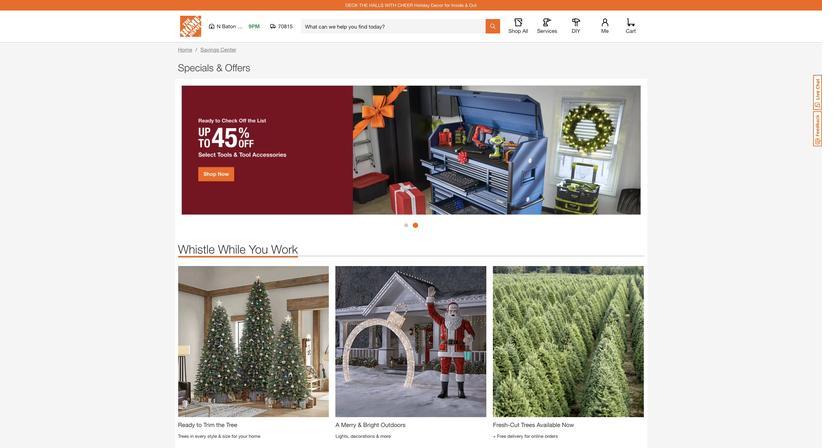 Task type: locate. For each thing, give the bounding box(es) containing it.
decor
[[431, 2, 444, 8]]

trees up + free delivery for online orders
[[522, 421, 536, 428]]

a
[[336, 421, 340, 428]]

home link
[[178, 46, 192, 53]]

trees left in
[[178, 433, 189, 439]]

ready
[[178, 421, 195, 428]]

savings center
[[201, 46, 236, 53]]

 image
[[178, 266, 329, 417], [336, 266, 487, 417], [494, 266, 645, 417]]

3  image from the left
[[494, 266, 645, 417]]

more
[[381, 433, 391, 439]]

1 horizontal spatial trees
[[522, 421, 536, 428]]

+
[[494, 433, 496, 439]]

fresh-
[[494, 421, 511, 428]]

whistle while you work
[[178, 242, 298, 256]]

the home depot logo image
[[180, 16, 201, 37]]

&
[[465, 2, 468, 8], [217, 62, 223, 73], [358, 421, 362, 428], [218, 433, 221, 439], [377, 433, 379, 439]]

for left inside
[[445, 2, 451, 8]]

online
[[532, 433, 544, 439]]

inside
[[452, 2, 464, 8]]

up to 45% off select tools & tool accessories image
[[181, 85, 641, 215]]

for left online
[[525, 433, 531, 439]]

home
[[249, 433, 261, 439]]

1 horizontal spatial  image
[[336, 266, 487, 417]]

2 horizontal spatial for
[[525, 433, 531, 439]]

trim
[[204, 421, 215, 428]]

1 vertical spatial trees
[[178, 433, 189, 439]]

0 vertical spatial trees
[[522, 421, 536, 428]]

diy button
[[566, 18, 587, 34]]

trees
[[522, 421, 536, 428], [178, 433, 189, 439]]

trees in every style & size for your home
[[178, 433, 261, 439]]

 image for tree
[[178, 266, 329, 417]]

diy
[[572, 28, 581, 34]]

70815
[[278, 23, 293, 29]]

 image for now
[[494, 266, 645, 417]]

me button
[[595, 18, 616, 34]]

home
[[178, 46, 192, 53]]

for
[[445, 2, 451, 8], [232, 433, 237, 439], [525, 433, 531, 439]]

lights, decorations & more
[[336, 433, 391, 439]]

0 horizontal spatial trees
[[178, 433, 189, 439]]

1  image from the left
[[178, 266, 329, 417]]

2 horizontal spatial  image
[[494, 266, 645, 417]]

deck the halls with cheer holiday decor for inside & out
[[346, 2, 477, 8]]

1 horizontal spatial for
[[445, 2, 451, 8]]

2  image from the left
[[336, 266, 487, 417]]

cheer
[[398, 2, 413, 8]]

for right size
[[232, 433, 237, 439]]

halls
[[370, 2, 384, 8]]

now
[[563, 421, 575, 428]]

outdoors
[[381, 421, 406, 428]]

services
[[538, 28, 558, 34]]

0 horizontal spatial  image
[[178, 266, 329, 417]]

available
[[537, 421, 561, 428]]

deck
[[346, 2, 358, 8]]

center
[[221, 46, 236, 53]]

cut
[[511, 421, 520, 428]]



Task type: vqa. For each thing, say whether or not it's contained in the screenshot.
Microwave in commercial chef 0.9 cu. ft. countertop microwave white
no



Task type: describe. For each thing, give the bounding box(es) containing it.
to
[[197, 421, 202, 428]]

the
[[360, 2, 368, 8]]

me
[[602, 28, 609, 34]]

& left out
[[465, 2, 468, 8]]

every
[[195, 433, 206, 439]]

cart link
[[624, 18, 639, 34]]

savings
[[201, 46, 219, 53]]

all
[[523, 28, 529, 34]]

What can we help you find today? search field
[[305, 19, 486, 33]]

while
[[218, 242, 246, 256]]

whistle
[[178, 242, 215, 256]]

with
[[385, 2, 397, 8]]

specials
[[178, 62, 214, 73]]

 image for outdoors
[[336, 266, 487, 417]]

9pm
[[249, 23, 260, 29]]

free
[[498, 433, 507, 439]]

savings center link
[[201, 46, 236, 53]]

orders
[[545, 433, 558, 439]]

deck the halls with cheer holiday decor for inside & out link
[[346, 2, 477, 8]]

specials & offers
[[178, 62, 250, 73]]

n baton rouge
[[217, 23, 253, 29]]

shop
[[509, 28, 521, 34]]

feedback link image
[[814, 111, 823, 147]]

a merry & bright outdoors
[[336, 421, 406, 428]]

+ free delivery for online orders
[[494, 433, 558, 439]]

holiday
[[415, 2, 430, 8]]

0 horizontal spatial for
[[232, 433, 237, 439]]

& left size
[[218, 433, 221, 439]]

services button
[[537, 18, 558, 34]]

offers
[[225, 62, 250, 73]]

shop all button
[[508, 18, 529, 34]]

work
[[271, 242, 298, 256]]

live chat image
[[814, 75, 823, 110]]

fresh-cut trees available now
[[494, 421, 575, 428]]

tree
[[226, 421, 237, 428]]

n
[[217, 23, 221, 29]]

cart
[[627, 28, 637, 34]]

you
[[249, 242, 268, 256]]

rouge
[[238, 23, 253, 29]]

out
[[470, 2, 477, 8]]

& down the savings center
[[217, 62, 223, 73]]

delivery
[[508, 433, 524, 439]]

70815 button
[[271, 23, 293, 30]]

baton
[[222, 23, 236, 29]]

size
[[223, 433, 231, 439]]

ready to trim the tree
[[178, 421, 237, 428]]

shop all
[[509, 28, 529, 34]]

decorations
[[351, 433, 375, 439]]

style
[[208, 433, 217, 439]]

& right merry
[[358, 421, 362, 428]]

lights,
[[336, 433, 350, 439]]

in
[[190, 433, 194, 439]]

& left more
[[377, 433, 379, 439]]

the
[[216, 421, 225, 428]]

your
[[239, 433, 248, 439]]

bright
[[364, 421, 379, 428]]

merry
[[341, 421, 357, 428]]



